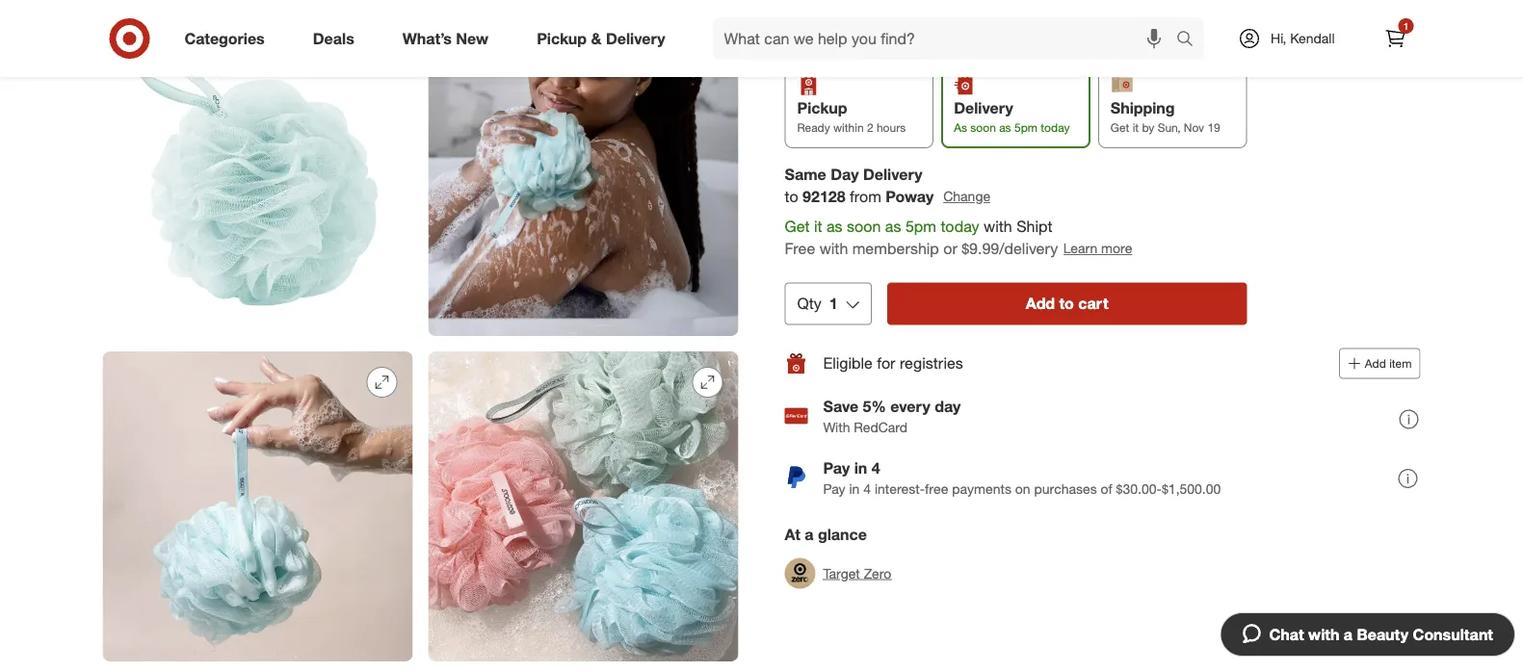Task type: locate. For each thing, give the bounding box(es) containing it.
zero
[[864, 565, 892, 582]]

as down 92128
[[827, 217, 843, 236]]

today inside delivery as soon as 5pm today
[[1041, 120, 1070, 134]]

what's new link
[[386, 17, 513, 60]]

or
[[944, 239, 958, 258]]

purchases
[[1034, 481, 1097, 497]]

same
[[785, 165, 827, 184]]

1 vertical spatial 5pm
[[906, 217, 937, 236]]

hi,
[[1271, 30, 1287, 47]]

delivery up from poway
[[863, 165, 923, 184]]

2 vertical spatial delivery
[[863, 165, 923, 184]]

2 vertical spatial with
[[1309, 625, 1340, 644]]

5pm inside delivery as soon as 5pm today
[[1015, 120, 1038, 134]]

get inside get it as soon as 5pm today with shipt free with membership or $9.99/delivery learn more
[[785, 217, 810, 236]]

today inside get it as soon as 5pm today with shipt free with membership or $9.99/delivery learn more
[[941, 217, 980, 236]]

chat
[[1270, 625, 1304, 644]]

1 vertical spatial it
[[814, 217, 822, 236]]

a
[[805, 525, 814, 544], [1344, 625, 1353, 644]]

0 vertical spatial today
[[1041, 120, 1070, 134]]

pay down with
[[823, 458, 850, 477]]

to inside button
[[1060, 294, 1074, 313]]

0 vertical spatial add
[[1026, 294, 1055, 313]]

1 horizontal spatial get
[[1111, 120, 1130, 134]]

0 horizontal spatial as
[[827, 217, 843, 236]]

1 vertical spatial to
[[1060, 294, 1074, 313]]

get
[[1111, 120, 1130, 134], [785, 217, 810, 236]]

0 vertical spatial delivery
[[606, 29, 665, 48]]

delivery
[[606, 29, 665, 48], [954, 98, 1013, 117], [863, 165, 923, 184]]

1 vertical spatial in
[[849, 481, 860, 497]]

learn more button
[[1063, 237, 1134, 259]]

0 vertical spatial get
[[1111, 120, 1130, 134]]

0 vertical spatial with
[[984, 217, 1012, 236]]

1 link
[[1375, 17, 1417, 60]]

4 up the interest-
[[872, 458, 880, 477]]

1 horizontal spatial pickup
[[797, 98, 847, 117]]

2 horizontal spatial as
[[999, 120, 1011, 134]]

save 5% every day with redcard
[[823, 397, 961, 436]]

pay up glance on the bottom right
[[823, 481, 846, 497]]

categories
[[185, 29, 265, 48]]

1 vertical spatial pickup
[[797, 98, 847, 117]]

nov
[[1184, 120, 1205, 134]]

get it as soon as 5pm today with shipt free with membership or $9.99/delivery learn more
[[785, 217, 1133, 258]]

1 vertical spatial a
[[1344, 625, 1353, 644]]

5pm right as
[[1015, 120, 1038, 134]]

target zero button
[[785, 552, 892, 595]]

1 vertical spatial add
[[1365, 356, 1386, 371]]

0 horizontal spatial it
[[814, 217, 822, 236]]

&
[[591, 29, 602, 48]]

as inside delivery as soon as 5pm today
[[999, 120, 1011, 134]]

0 vertical spatial pickup
[[537, 29, 587, 48]]

1 horizontal spatial delivery
[[863, 165, 923, 184]]

add item
[[1365, 356, 1412, 371]]

2
[[867, 120, 874, 134]]

hours
[[877, 120, 906, 134]]

to
[[785, 187, 798, 206], [1060, 294, 1074, 313]]

1
[[1404, 20, 1409, 32], [830, 294, 838, 313]]

0 vertical spatial 5pm
[[1015, 120, 1038, 134]]

1 vertical spatial delivery
[[954, 98, 1013, 117]]

from poway
[[850, 187, 934, 206]]

every
[[891, 397, 931, 415]]

a right at
[[805, 525, 814, 544]]

0 vertical spatial pay
[[823, 458, 850, 477]]

it left by
[[1133, 120, 1139, 134]]

5%
[[863, 397, 886, 415]]

hi, kendall
[[1271, 30, 1335, 47]]

1 vertical spatial pay
[[823, 481, 846, 497]]

to left cart at the right of page
[[1060, 294, 1074, 313]]

soon down from
[[847, 217, 881, 236]]

with right chat
[[1309, 625, 1340, 644]]

4
[[872, 458, 880, 477], [864, 481, 871, 497]]

in down redcard
[[854, 458, 868, 477]]

item
[[1390, 356, 1412, 371]]

1 vertical spatial 1
[[830, 294, 838, 313]]

search button
[[1168, 17, 1214, 64]]

shipping
[[1111, 98, 1175, 117]]

pickup inside pickup & delivery link
[[537, 29, 587, 48]]

add left cart at the right of page
[[1026, 294, 1055, 313]]

5pm
[[1015, 120, 1038, 134], [906, 217, 937, 236]]

0 vertical spatial to
[[785, 187, 798, 206]]

0 horizontal spatial add
[[1026, 294, 1055, 313]]

payments
[[952, 481, 1012, 497]]

add left item
[[1365, 356, 1386, 371]]

2 horizontal spatial delivery
[[954, 98, 1013, 117]]

pickup for ready
[[797, 98, 847, 117]]

1 horizontal spatial soon
[[971, 120, 996, 134]]

today up or
[[941, 217, 980, 236]]

0 horizontal spatial with
[[820, 239, 848, 258]]

with
[[984, 217, 1012, 236], [820, 239, 848, 258], [1309, 625, 1340, 644]]

with up the $9.99/delivery
[[984, 217, 1012, 236]]

shipping get it by sun, nov 19
[[1111, 98, 1221, 134]]

add for add item
[[1365, 356, 1386, 371]]

0 horizontal spatial today
[[941, 217, 980, 236]]

0 horizontal spatial delivery
[[606, 29, 665, 48]]

add
[[1026, 294, 1055, 313], [1365, 356, 1386, 371]]

eligible
[[823, 354, 873, 373]]

0 horizontal spatial soon
[[847, 217, 881, 236]]

change button
[[943, 186, 992, 208]]

delivery as soon as 5pm today
[[954, 98, 1070, 134]]

delivery for same day delivery
[[863, 165, 923, 184]]

as
[[999, 120, 1011, 134], [827, 217, 843, 236], [885, 217, 901, 236]]

4 left the interest-
[[864, 481, 871, 497]]

in left the interest-
[[849, 481, 860, 497]]

pickup
[[537, 29, 587, 48], [797, 98, 847, 117]]

by
[[1142, 120, 1155, 134]]

pickup & delivery
[[537, 29, 665, 48]]

1 horizontal spatial a
[[1344, 625, 1353, 644]]

in
[[854, 458, 868, 477], [849, 481, 860, 497]]

it up free
[[814, 217, 822, 236]]

what's new
[[403, 29, 489, 48]]

1 horizontal spatial today
[[1041, 120, 1070, 134]]

as up membership
[[885, 217, 901, 236]]

add to cart button
[[887, 282, 1247, 325]]

0 vertical spatial it
[[1133, 120, 1139, 134]]

get up free
[[785, 217, 810, 236]]

pay
[[823, 458, 850, 477], [823, 481, 846, 497]]

1 right qty
[[830, 294, 838, 313]]

1 horizontal spatial 5pm
[[1015, 120, 1038, 134]]

0 horizontal spatial a
[[805, 525, 814, 544]]

from
[[850, 187, 882, 206]]

pickup inside pickup ready within 2 hours
[[797, 98, 847, 117]]

today left by
[[1041, 120, 1070, 134]]

$1,500.00
[[1162, 481, 1221, 497]]

add item button
[[1339, 348, 1421, 379]]

get left by
[[1111, 120, 1130, 134]]

1 vertical spatial get
[[785, 217, 810, 236]]

today
[[1041, 120, 1070, 134], [941, 217, 980, 236]]

0 vertical spatial a
[[805, 525, 814, 544]]

sun,
[[1158, 120, 1181, 134]]

with right free
[[820, 239, 848, 258]]

day
[[935, 397, 961, 415]]

pickup left the &
[[537, 29, 587, 48]]

to 92128
[[785, 187, 846, 206]]

with inside button
[[1309, 625, 1340, 644]]

0 vertical spatial soon
[[971, 120, 996, 134]]

as right as
[[999, 120, 1011, 134]]

soon right as
[[971, 120, 996, 134]]

0 vertical spatial 1
[[1404, 20, 1409, 32]]

to down the "same"
[[785, 187, 798, 206]]

0 horizontal spatial 5pm
[[906, 217, 937, 236]]

0 horizontal spatial pickup
[[537, 29, 587, 48]]

glance
[[818, 525, 867, 544]]

1 vertical spatial today
[[941, 217, 980, 236]]

a left beauty
[[1344, 625, 1353, 644]]

a inside button
[[1344, 625, 1353, 644]]

at
[[785, 525, 801, 544]]

deals
[[313, 29, 354, 48]]

2 horizontal spatial with
[[1309, 625, 1340, 644]]

new
[[456, 29, 489, 48]]

ecotools delicate ecopouf loofah, 6 of 11 image
[[428, 352, 739, 662]]

1 right kendall
[[1404, 20, 1409, 32]]

ready
[[797, 120, 830, 134]]

it inside the shipping get it by sun, nov 19
[[1133, 120, 1139, 134]]

free
[[785, 239, 815, 258]]

1 vertical spatial soon
[[847, 217, 881, 236]]

ecotools delicate ecopouf loofah, 5 of 11 image
[[103, 352, 413, 662]]

delivery right the &
[[606, 29, 665, 48]]

1 horizontal spatial it
[[1133, 120, 1139, 134]]

0 horizontal spatial get
[[785, 217, 810, 236]]

delivery up as
[[954, 98, 1013, 117]]

1 horizontal spatial add
[[1365, 356, 1386, 371]]

pickup up ready
[[797, 98, 847, 117]]

1 horizontal spatial to
[[1060, 294, 1074, 313]]

soon
[[971, 120, 996, 134], [847, 217, 881, 236]]

within
[[834, 120, 864, 134]]

it
[[1133, 120, 1139, 134], [814, 217, 822, 236]]

5pm down poway on the right of page
[[906, 217, 937, 236]]



Task type: vqa. For each thing, say whether or not it's contained in the screenshot.
these
no



Task type: describe. For each thing, give the bounding box(es) containing it.
for
[[877, 354, 896, 373]]

free
[[925, 481, 949, 497]]

same day delivery
[[785, 165, 923, 184]]

cart
[[1079, 294, 1109, 313]]

consultant
[[1413, 625, 1494, 644]]

learn
[[1064, 240, 1098, 256]]

with
[[823, 419, 850, 436]]

0 vertical spatial 4
[[872, 458, 880, 477]]

qty
[[797, 294, 822, 313]]

$30.00-
[[1116, 481, 1162, 497]]

ecotools delicate ecopouf loofah, 4 of 11 image
[[428, 26, 739, 337]]

day
[[831, 165, 859, 184]]

target
[[823, 565, 860, 582]]

pickup ready within 2 hours
[[797, 98, 906, 134]]

get inside the shipping get it by sun, nov 19
[[1111, 120, 1130, 134]]

membership
[[853, 239, 939, 258]]

on
[[1015, 481, 1031, 497]]

add to cart
[[1026, 294, 1109, 313]]

chat with a beauty consultant
[[1270, 625, 1494, 644]]

more
[[1102, 240, 1133, 256]]

delivery for pickup & delivery
[[606, 29, 665, 48]]

92128
[[803, 187, 846, 206]]

5pm inside get it as soon as 5pm today with shipt free with membership or $9.99/delivery learn more
[[906, 217, 937, 236]]

what's
[[403, 29, 452, 48]]

soon inside delivery as soon as 5pm today
[[971, 120, 996, 134]]

add for add to cart
[[1026, 294, 1055, 313]]

it inside get it as soon as 5pm today with shipt free with membership or $9.99/delivery learn more
[[814, 217, 822, 236]]

pickup & delivery link
[[520, 17, 689, 60]]

qty 1
[[797, 294, 838, 313]]

delivery inside delivery as soon as 5pm today
[[954, 98, 1013, 117]]

beauty
[[1357, 625, 1409, 644]]

soon inside get it as soon as 5pm today with shipt free with membership or $9.99/delivery learn more
[[847, 217, 881, 236]]

at a glance
[[785, 525, 867, 544]]

$9.99/delivery
[[962, 239, 1058, 258]]

search
[[1168, 31, 1214, 50]]

1 vertical spatial 4
[[864, 481, 871, 497]]

of
[[1101, 481, 1113, 497]]

categories link
[[168, 17, 289, 60]]

1 horizontal spatial as
[[885, 217, 901, 236]]

2 pay from the top
[[823, 481, 846, 497]]

0 vertical spatial in
[[854, 458, 868, 477]]

1 pay from the top
[[823, 458, 850, 477]]

as
[[954, 120, 967, 134]]

deals link
[[297, 17, 378, 60]]

save
[[823, 397, 859, 415]]

0 horizontal spatial to
[[785, 187, 798, 206]]

1 horizontal spatial with
[[984, 217, 1012, 236]]

1 vertical spatial with
[[820, 239, 848, 258]]

kendall
[[1290, 30, 1335, 47]]

change
[[944, 188, 991, 205]]

pay in 4 pay in 4 interest-free payments on purchases of $30.00-$1,500.00
[[823, 458, 1221, 497]]

target zero
[[823, 565, 892, 582]]

0 horizontal spatial 1
[[830, 294, 838, 313]]

chat with a beauty consultant button
[[1220, 613, 1516, 657]]

ecotools delicate ecopouf loofah, 3 of 11 image
[[103, 26, 413, 337]]

What can we help you find? suggestions appear below search field
[[713, 17, 1181, 60]]

19
[[1208, 120, 1221, 134]]

registries
[[900, 354, 963, 373]]

eligible for registries
[[823, 354, 963, 373]]

interest-
[[875, 481, 925, 497]]

shipt
[[1017, 217, 1053, 236]]

redcard
[[854, 419, 908, 436]]

1 horizontal spatial 1
[[1404, 20, 1409, 32]]

poway
[[886, 187, 934, 206]]

pickup for &
[[537, 29, 587, 48]]



